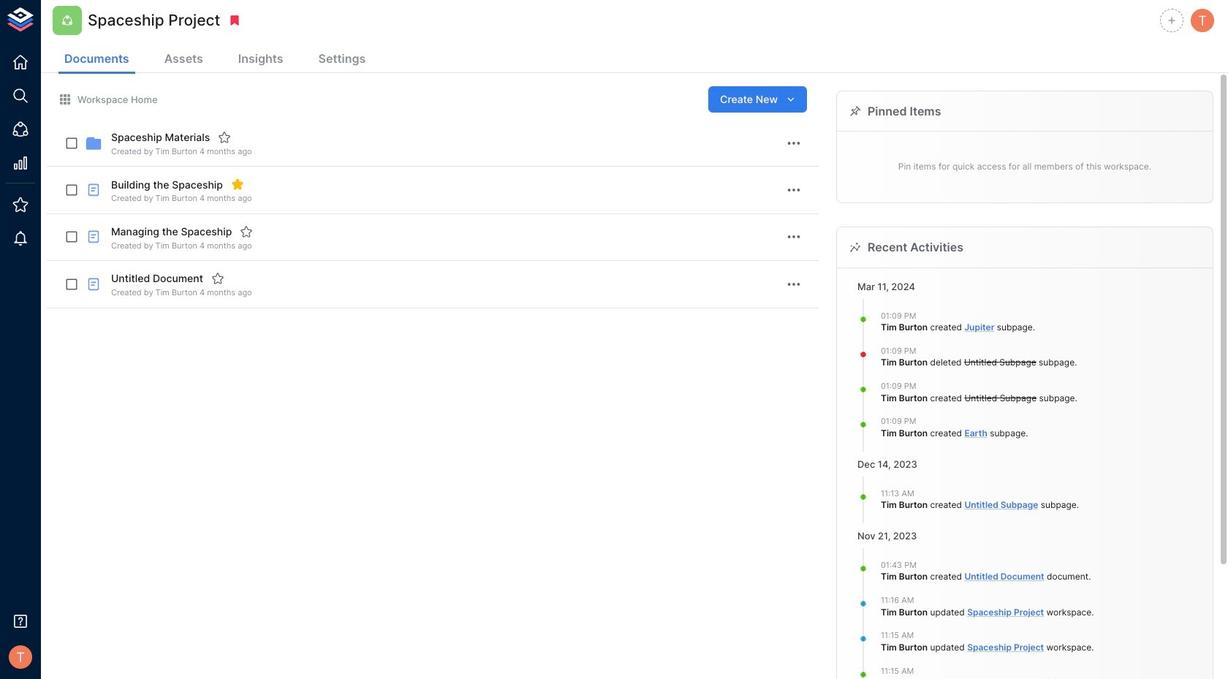 Task type: describe. For each thing, give the bounding box(es) containing it.
0 vertical spatial favorite image
[[218, 131, 231, 144]]



Task type: locate. For each thing, give the bounding box(es) containing it.
1 vertical spatial favorite image
[[211, 272, 224, 285]]

remove bookmark image
[[228, 14, 242, 27]]

remove favorite image
[[231, 178, 244, 191]]

favorite image
[[240, 225, 253, 238]]

favorite image
[[218, 131, 231, 144], [211, 272, 224, 285]]



Task type: vqa. For each thing, say whether or not it's contained in the screenshot.
Favorite icon
yes



